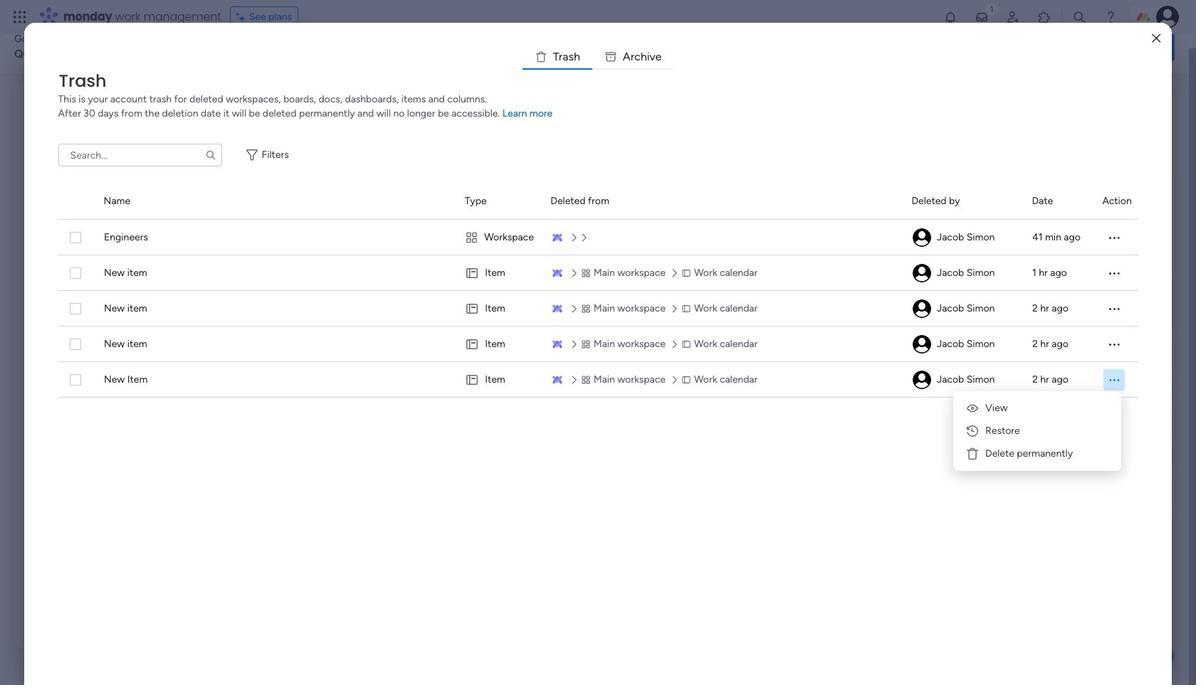 Task type: describe. For each thing, give the bounding box(es) containing it.
lottie animation image
[[558, 20, 959, 74]]

3 row from the top
[[58, 291, 1138, 327]]

jacob simon image for 3rd row from the bottom
[[913, 300, 931, 318]]

see plans image
[[236, 9, 249, 25]]

2 jacob simon image from the top
[[913, 371, 931, 390]]

restore image
[[966, 424, 980, 439]]

close image
[[1152, 33, 1161, 44]]

1 vertical spatial menu image
[[1107, 374, 1121, 387]]

1 image
[[986, 1, 998, 17]]

view image
[[966, 402, 980, 416]]

1 jacob simon image from the top
[[913, 335, 931, 354]]

menu image for 1st row from the top of the page
[[1107, 231, 1121, 245]]

4 column header from the left
[[551, 184, 895, 219]]

public board image for 1st add to favorites image from the right
[[493, 246, 508, 261]]

1 add to favorites image from the left
[[223, 246, 237, 260]]

jacob simon image for 1st row from the top of the page
[[913, 229, 931, 247]]

2 row from the top
[[58, 256, 1138, 291]]

monday marketplace image
[[1038, 10, 1052, 24]]

1 row from the top
[[58, 220, 1138, 256]]

5 row from the top
[[58, 362, 1138, 398]]

notifications image
[[944, 10, 958, 24]]

3 menu item from the top
[[959, 443, 1116, 466]]

lottie animation element
[[558, 20, 959, 74]]

getting started element
[[961, 326, 1175, 383]]

5 column header from the left
[[912, 184, 1015, 219]]

jacob simon image for fourth row from the bottom of the page
[[913, 264, 931, 283]]

select product image
[[13, 10, 27, 24]]



Task type: vqa. For each thing, say whether or not it's contained in the screenshot.
4th column header from right
yes



Task type: locate. For each thing, give the bounding box(es) containing it.
row group
[[58, 184, 1138, 220]]

7 column header from the left
[[1103, 184, 1138, 219]]

1 vertical spatial jacob simon image
[[913, 371, 931, 390]]

menu item up contact sales element at the right of page
[[959, 420, 1116, 443]]

close recently visited image
[[31, 102, 48, 119]]

invite members image
[[1006, 10, 1020, 24]]

6 column header from the left
[[1032, 184, 1086, 219]]

public board image for third add to favorites image from the right
[[49, 246, 65, 261]]

update feed image
[[975, 10, 989, 24]]

1 vertical spatial menu image
[[1107, 302, 1121, 316]]

2 horizontal spatial add to favorites image
[[666, 246, 680, 260]]

0 vertical spatial jacob simon image
[[913, 335, 931, 354]]

1 menu image from the top
[[1107, 231, 1121, 245]]

menu image for fourth row
[[1107, 338, 1121, 352]]

Search for items in the recycle bin search field
[[58, 144, 222, 167]]

0 vertical spatial menu image
[[1107, 231, 1121, 245]]

row
[[58, 220, 1138, 256], [58, 256, 1138, 291], [58, 291, 1138, 327], [58, 327, 1138, 362], [58, 362, 1138, 398]]

close update feed (inbox) image
[[31, 325, 48, 342]]

1 column header from the left
[[58, 184, 87, 219]]

quick search results list box
[[31, 119, 927, 308]]

menu item
[[959, 397, 1116, 420], [959, 420, 1116, 443], [959, 443, 1116, 466]]

3 column header from the left
[[465, 184, 534, 219]]

menu image for 3rd row from the bottom
[[1107, 302, 1121, 316]]

column header
[[58, 184, 87, 219], [104, 184, 448, 219], [465, 184, 534, 219], [551, 184, 895, 219], [912, 184, 1015, 219], [1032, 184, 1086, 219], [1103, 184, 1138, 219]]

None search field
[[58, 144, 222, 167]]

menu item down restore image
[[959, 443, 1116, 466]]

2 add to favorites image from the left
[[444, 246, 459, 260]]

table
[[58, 184, 1138, 663]]

0 vertical spatial menu image
[[1107, 266, 1121, 281]]

2 column header from the left
[[104, 184, 448, 219]]

component image
[[493, 268, 506, 281]]

1 element
[[175, 325, 192, 342]]

3 menu image from the top
[[1107, 338, 1121, 352]]

contact sales element
[[961, 463, 1175, 519]]

1 public board image from the left
[[49, 246, 65, 261]]

public board image
[[49, 246, 65, 261], [493, 246, 508, 261]]

1 horizontal spatial public board image
[[493, 246, 508, 261]]

2 public board image from the left
[[493, 246, 508, 261]]

2 menu item from the top
[[959, 420, 1116, 443]]

help center element
[[961, 394, 1175, 451]]

close my workspaces image
[[31, 520, 48, 537]]

2 vertical spatial menu image
[[1107, 338, 1121, 352]]

jacob simon image
[[913, 335, 931, 354], [913, 371, 931, 390]]

add to favorites image
[[223, 246, 237, 260], [444, 246, 459, 260], [666, 246, 680, 260]]

1 horizontal spatial add to favorites image
[[444, 246, 459, 260]]

4 row from the top
[[58, 327, 1138, 362]]

search everything image
[[1072, 10, 1087, 24]]

menu item down getting started element
[[959, 397, 1116, 420]]

delete permanently image
[[966, 447, 980, 461]]

menu menu
[[959, 397, 1116, 466]]

menu image
[[1107, 231, 1121, 245], [1107, 302, 1121, 316], [1107, 338, 1121, 352]]

public dashboard image
[[271, 246, 287, 261]]

roy mann image
[[65, 374, 93, 402]]

2 menu image from the top
[[1107, 302, 1121, 316]]

1 menu item from the top
[[959, 397, 1116, 420]]

jacob simon image
[[1156, 6, 1179, 28], [913, 229, 931, 247], [913, 264, 931, 283], [913, 300, 931, 318]]

0 horizontal spatial public board image
[[49, 246, 65, 261]]

menu image
[[1107, 266, 1121, 281], [1107, 374, 1121, 387]]

help image
[[1104, 10, 1118, 24]]

cell
[[465, 220, 534, 256], [912, 220, 1015, 256], [465, 256, 534, 291], [912, 256, 1015, 291], [465, 291, 534, 327], [912, 291, 1015, 327], [465, 327, 534, 362], [912, 327, 1015, 362], [465, 362, 534, 398], [912, 362, 1015, 398], [1103, 362, 1138, 398]]

0 horizontal spatial add to favorites image
[[223, 246, 237, 260]]

3 add to favorites image from the left
[[666, 246, 680, 260]]

search image
[[205, 150, 216, 161]]



